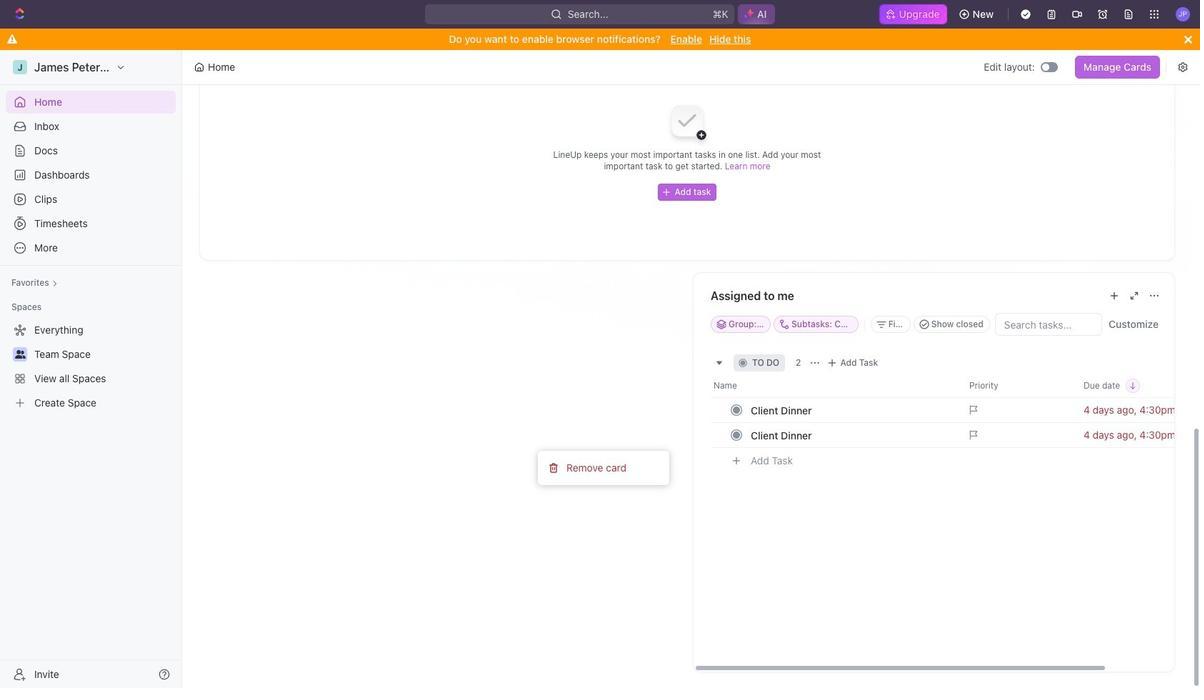 Task type: vqa. For each thing, say whether or not it's contained in the screenshot.
right $
no



Task type: locate. For each thing, give the bounding box(es) containing it.
sidebar navigation
[[0, 50, 182, 688]]

tree inside sidebar navigation
[[6, 319, 176, 414]]

tree
[[6, 319, 176, 414]]

Search tasks... text field
[[996, 314, 1102, 335]]



